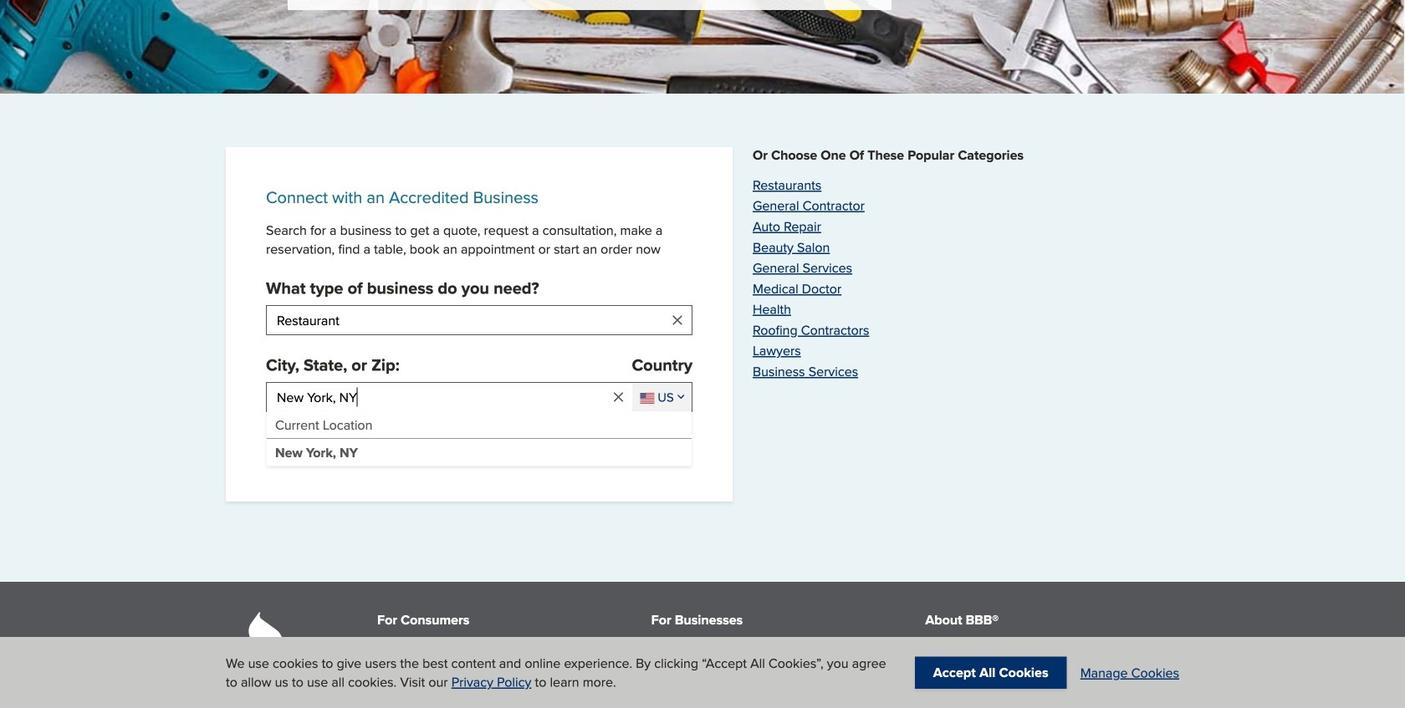 Task type: vqa. For each thing, say whether or not it's contained in the screenshot.
"Accept All Cookies"
no



Task type: describe. For each thing, give the bounding box(es) containing it.
E.g., Roofing, Moving, Electrical, Plumbing search field
[[277, 306, 670, 335]]



Task type: locate. For each thing, give the bounding box(es) containing it.
0 horizontal spatial clear search image
[[611, 390, 626, 405]]

1 vertical spatial clear search image
[[611, 390, 626, 405]]

Search Location field
[[277, 383, 611, 412]]

group
[[266, 221, 693, 466]]

1 horizontal spatial clear search image
[[670, 313, 685, 328]]

None field
[[633, 383, 692, 412]]

clear search image
[[670, 313, 685, 328], [611, 390, 626, 405]]

0 vertical spatial clear search image
[[670, 313, 685, 328]]

bbb image
[[226, 613, 297, 709]]



